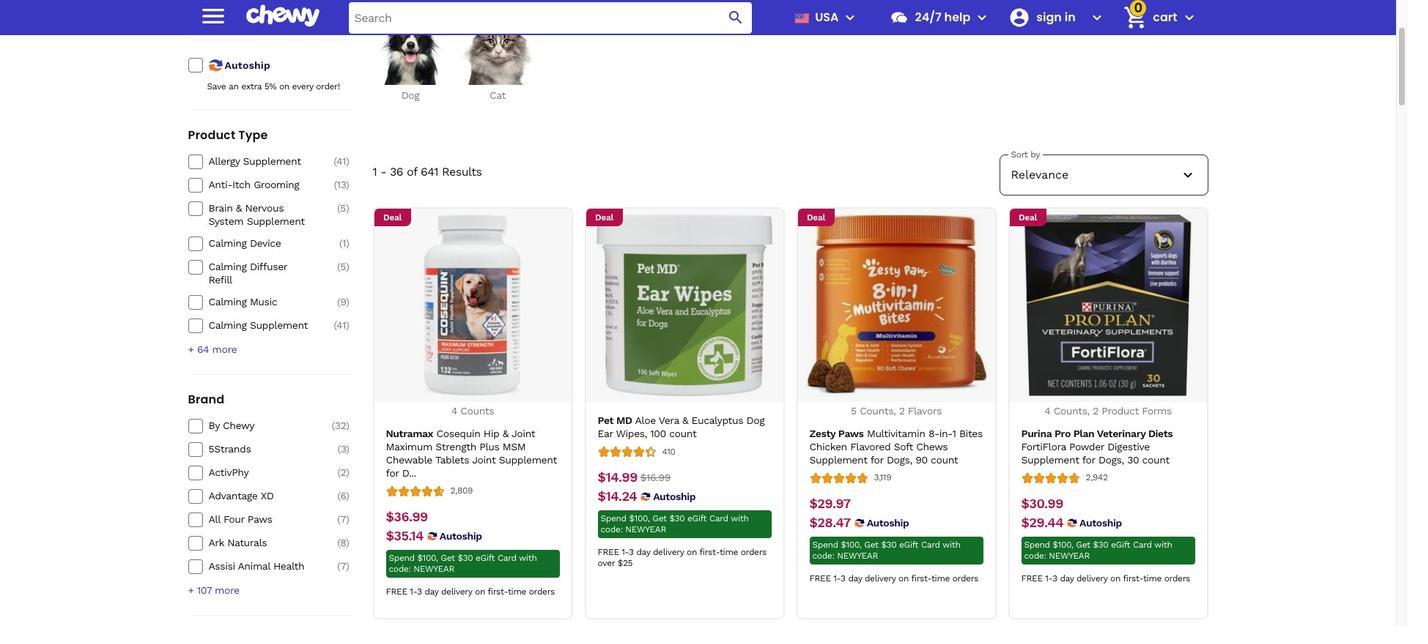 Task type: locate. For each thing, give the bounding box(es) containing it.
+ 107 more
[[188, 585, 239, 597]]

( 7 ) down ( 8 )
[[337, 561, 349, 573]]

free down $29.44 "text field"
[[1021, 574, 1043, 584]]

multivitamin 8-in-1 bites chicken flavored soft chews supplement for dogs, 90 count
[[809, 428, 983, 466]]

for inside purina pro plan veterinary diets fortiflora powder digestive supplement for dogs, 30 count
[[1082, 454, 1095, 466]]

3,119
[[874, 473, 891, 483]]

0 vertical spatial 5
[[340, 202, 346, 214]]

dogs, down soft
[[887, 454, 912, 466]]

0 vertical spatial joint
[[512, 428, 535, 439]]

1 vertical spatial 41
[[336, 320, 346, 331]]

dog right eucalyptus
[[747, 415, 765, 427]]

ark
[[209, 537, 224, 549]]

autoship for $29.44
[[1080, 517, 1122, 529]]

spend $100, get $30 egift card with code: newyear down $35.14 text field
[[389, 553, 537, 574]]

list containing dog
[[373, 12, 1208, 102]]

0 vertical spatial more
[[212, 344, 237, 356]]

count inside purina pro plan veterinary diets fortiflora powder digestive supplement for dogs, 30 count
[[1142, 454, 1170, 466]]

5 ) from the top
[[346, 238, 349, 249]]

1 counts, from the left
[[860, 405, 896, 417]]

xd
[[261, 491, 274, 502]]

1 horizontal spatial &
[[503, 428, 509, 439]]

delivery for $29.97
[[865, 574, 896, 584]]

2 + from the top
[[188, 585, 194, 597]]

1 7 from the top
[[340, 514, 346, 526]]

spend $100, get $30 egift card with code: newyear down '$28.47' text field
[[812, 540, 960, 561]]

egift for $29.97
[[899, 540, 918, 550]]

calming down calming music
[[209, 320, 247, 331]]

spend down $35.14 text field
[[389, 553, 415, 563]]

spend $100, get $30 egift card with code: newyear up free 1-3 day delivery on first-time orders over $25
[[601, 514, 749, 535]]

0 vertical spatial cat
[[188, 10, 204, 21]]

( 1 )
[[339, 238, 349, 249]]

save
[[207, 81, 226, 92]]

$100, down $35.14 text field
[[417, 553, 438, 563]]

( for by chewy
[[332, 420, 335, 432]]

2 calming from the top
[[209, 261, 247, 273]]

4 for $36.99
[[451, 405, 457, 417]]

) for assisi animal health
[[346, 561, 349, 573]]

cat inside list
[[490, 89, 506, 101]]

3 ) from the top
[[346, 179, 349, 191]]

2 left flavors
[[899, 405, 905, 417]]

supplement down fortiflora
[[1021, 454, 1079, 466]]

1 horizontal spatial dogs,
[[1099, 454, 1124, 466]]

3 up ( 2 )
[[341, 444, 346, 455]]

day inside free 1-3 day delivery on first-time orders over $25
[[636, 547, 650, 558]]

( 41 ) down 9
[[334, 320, 349, 331]]

calming down system
[[209, 238, 247, 249]]

( for activphy
[[337, 467, 340, 479]]

in
[[1065, 9, 1076, 26]]

1 vertical spatial ( 7 )
[[337, 561, 349, 573]]

( 7 )
[[337, 514, 349, 526], [337, 561, 349, 573]]

assisi animal health
[[209, 561, 304, 573]]

3 down '$28.47' text field
[[841, 574, 846, 584]]

wipes,
[[616, 428, 647, 440]]

product
[[188, 127, 235, 144], [1102, 405, 1139, 417]]

day for $29.97
[[848, 574, 862, 584]]

autoship down 2,809
[[440, 530, 482, 542]]

41
[[336, 155, 346, 167], [336, 320, 346, 331]]

dogs,
[[887, 454, 912, 466], [1099, 454, 1124, 466]]

2 horizontal spatial 2
[[1093, 405, 1099, 417]]

calming music link
[[209, 296, 313, 309]]

& right hip
[[503, 428, 509, 439]]

list
[[373, 12, 1208, 102]]

first- for $36.99
[[488, 587, 508, 597]]

3 calming from the top
[[209, 296, 247, 308]]

( for calming device
[[339, 238, 342, 249]]

( for assisi animal health
[[337, 561, 340, 573]]

more right 107 at the left of the page
[[215, 585, 239, 597]]

2 horizontal spatial count
[[1142, 454, 1170, 466]]

1 vertical spatial 7
[[340, 561, 346, 573]]

281
[[331, 10, 346, 21]]

newyear up $25
[[625, 525, 666, 535]]

get
[[653, 514, 667, 524], [864, 540, 879, 550], [1076, 540, 1090, 550], [441, 553, 455, 563]]

chewable
[[386, 454, 432, 466]]

1 vertical spatial more
[[215, 585, 239, 597]]

( for brain & nervous system supplement
[[337, 202, 340, 214]]

7 for all four paws
[[340, 514, 346, 526]]

6
[[340, 491, 346, 502]]

2 horizontal spatial 1
[[952, 428, 956, 439]]

1 vertical spatial product
[[1102, 405, 1139, 417]]

$30
[[669, 514, 685, 524], [881, 540, 897, 550], [1093, 540, 1108, 550], [458, 553, 473, 563]]

deal for $29.97
[[807, 212, 825, 222]]

paws down advantage xd link
[[248, 514, 272, 526]]

allergy supplement
[[209, 155, 301, 167]]

$100, for $29.97
[[841, 540, 862, 550]]

joint down plus
[[472, 454, 496, 466]]

hip
[[484, 428, 499, 439]]

( 32 )
[[332, 420, 349, 432]]

spend down '$28.47' text field
[[812, 540, 838, 550]]

1 vertical spatial ( 41 )
[[334, 320, 349, 331]]

0 vertical spatial 1
[[373, 165, 377, 179]]

get down 2,942
[[1076, 540, 1090, 550]]

1 vertical spatial ( 5 )
[[337, 261, 349, 273]]

supplement down msm
[[499, 454, 557, 466]]

( 41 ) for allergy supplement
[[334, 155, 349, 167]]

( 2 )
[[337, 467, 349, 479]]

for inside multivitamin 8-in-1 bites chicken flavored soft chews supplement for dogs, 90 count
[[870, 454, 884, 466]]

calming
[[209, 238, 247, 249], [209, 261, 247, 273], [209, 296, 247, 308], [209, 320, 247, 331]]

0 horizontal spatial cat
[[188, 10, 204, 21]]

code: down $35.14 text field
[[389, 564, 411, 574]]

in-
[[939, 428, 952, 439]]

calming down refill
[[209, 296, 247, 308]]

2 horizontal spatial for
[[1082, 454, 1095, 466]]

count right 30
[[1142, 454, 1170, 466]]

1 horizontal spatial free 1-3 day delivery on first-time orders
[[809, 574, 978, 584]]

time for $36.99
[[508, 587, 526, 597]]

( 41 ) up 13
[[334, 155, 349, 167]]

$30 down 2,809
[[458, 553, 473, 563]]

0 horizontal spatial joint
[[472, 454, 496, 466]]

0 horizontal spatial 4
[[451, 405, 457, 417]]

cat link
[[188, 9, 313, 22], [460, 12, 535, 102]]

90
[[916, 454, 928, 466]]

1 vertical spatial 5
[[340, 261, 346, 273]]

4 for $30.99
[[1045, 405, 1050, 417]]

code: down $29.44 "text field"
[[1024, 551, 1046, 561]]

5 down ( 13 )
[[340, 202, 346, 214]]

0 vertical spatial ( 41 )
[[334, 155, 349, 167]]

orders for $36.99
[[529, 587, 555, 597]]

0 vertical spatial ( 7 )
[[337, 514, 349, 526]]

2 7 from the top
[[340, 561, 346, 573]]

for down the powder
[[1082, 454, 1095, 466]]

$30 for $30.99
[[1093, 540, 1108, 550]]

2 counts, from the left
[[1054, 405, 1090, 417]]

calming diffuser refill link
[[209, 260, 313, 287]]

0 horizontal spatial paws
[[248, 514, 272, 526]]

on
[[279, 81, 289, 92], [687, 547, 697, 558], [899, 574, 909, 584], [1110, 574, 1121, 584], [475, 587, 485, 597]]

+ left the 64
[[188, 344, 194, 356]]

1 41 from the top
[[336, 155, 346, 167]]

5 for brain & nervous system supplement
[[340, 202, 346, 214]]

calming inside "calming diffuser refill"
[[209, 261, 247, 273]]

type
[[238, 127, 268, 144]]

1 horizontal spatial 4
[[1045, 405, 1050, 417]]

autoship link
[[207, 56, 313, 74]]

( 3 )
[[337, 444, 349, 455]]

1-
[[622, 547, 629, 558], [833, 574, 841, 584], [1045, 574, 1053, 584], [410, 587, 417, 597]]

7
[[340, 514, 346, 526], [340, 561, 346, 573]]

4 up purina
[[1045, 405, 1050, 417]]

10 ) from the top
[[346, 444, 349, 455]]

calming up refill
[[209, 261, 247, 273]]

1 horizontal spatial product
[[1102, 405, 1139, 417]]

1 horizontal spatial for
[[870, 454, 884, 466]]

2 vertical spatial 5
[[851, 405, 857, 417]]

& right "brain"
[[236, 202, 242, 214]]

pet md aloe vera & eucalyptus dog ear wipes, 100 count image
[[594, 215, 775, 396]]

counts, up multivitamin
[[860, 405, 896, 417]]

& inside cosequin hip & joint maximum strength plus msm chewable tablets joint supplement for d...
[[503, 428, 509, 439]]

2 vertical spatial 1
[[952, 428, 956, 439]]

spend $100, get $30 egift card with code: newyear for $29.97
[[812, 540, 960, 561]]

0 horizontal spatial counts,
[[860, 405, 896, 417]]

41 for allergy supplement
[[336, 155, 346, 167]]

) for by chewy
[[346, 420, 349, 432]]

1 horizontal spatial cat link
[[460, 12, 535, 102]]

2 vertical spatial &
[[503, 428, 509, 439]]

1 horizontal spatial paws
[[838, 428, 864, 439]]

0 vertical spatial 7
[[340, 514, 346, 526]]

card
[[709, 514, 728, 524], [921, 540, 940, 550], [1133, 540, 1152, 550], [498, 553, 517, 563]]

( 5 ) down ( 13 )
[[337, 202, 349, 214]]

product up veterinary
[[1102, 405, 1139, 417]]

dogs, down digestive
[[1099, 454, 1124, 466]]

1 calming from the top
[[209, 238, 247, 249]]

supplement up grooming at the left top of page
[[243, 155, 301, 167]]

1- up $25
[[622, 547, 629, 558]]

time for $30.99
[[1143, 574, 1162, 584]]

get down $16.99 text field
[[653, 514, 667, 524]]

1- down $29.44 "text field"
[[1045, 574, 1053, 584]]

delivery for $30.99
[[1077, 574, 1108, 584]]

2 41 from the top
[[336, 320, 346, 331]]

2 4 from the left
[[1045, 405, 1050, 417]]

5 down ( 1 )
[[340, 261, 346, 273]]

counts
[[460, 405, 494, 417]]

free 1-3 day delivery on first-time orders
[[809, 574, 978, 584], [1021, 574, 1190, 584], [386, 587, 555, 597]]

1 vertical spatial 1
[[342, 238, 346, 249]]

$14.24 text field
[[598, 489, 637, 505]]

) for calming supplement
[[346, 320, 349, 331]]

0 horizontal spatial free 1-3 day delivery on first-time orders
[[386, 587, 555, 597]]

( 41 ) for calming supplement
[[334, 320, 349, 331]]

2 ( 7 ) from the top
[[337, 561, 349, 573]]

1 inside multivitamin 8-in-1 bites chicken flavored soft chews supplement for dogs, 90 count
[[952, 428, 956, 439]]

( 5 )
[[337, 202, 349, 214], [337, 261, 349, 273]]

1- inside free 1-3 day delivery on first-time orders over $25
[[622, 547, 629, 558]]

& for cosequin hip & joint maximum strength plus msm chewable tablets joint supplement for d...
[[503, 428, 509, 439]]

calming for calming music
[[209, 296, 247, 308]]

2
[[899, 405, 905, 417], [1093, 405, 1099, 417], [340, 467, 346, 479]]

spend
[[601, 514, 626, 524], [812, 540, 838, 550], [1024, 540, 1050, 550], [389, 553, 415, 563]]

sign in
[[1037, 9, 1076, 26]]

$30 for $29.97
[[881, 540, 897, 550]]

1- for $29.97
[[833, 574, 841, 584]]

) for calming device
[[346, 238, 349, 249]]

1 horizontal spatial 2
[[899, 405, 905, 417]]

0 horizontal spatial 2
[[340, 467, 346, 479]]

$14.99
[[598, 470, 637, 485]]

1 - 36 of 641 results
[[373, 165, 482, 179]]

1- down '$28.47' text field
[[833, 574, 841, 584]]

free 1-3 day delivery on first-time orders for $29.44
[[1021, 574, 1190, 584]]

11 ) from the top
[[346, 467, 349, 479]]

2 ( 41 ) from the top
[[334, 320, 349, 331]]

3 deal from the left
[[807, 212, 825, 222]]

first- inside free 1-3 day delivery on first-time orders over $25
[[700, 547, 720, 558]]

$14.99 $16.99
[[598, 470, 671, 485]]

& right vera
[[682, 415, 688, 427]]

2 ) from the top
[[346, 155, 349, 167]]

autoship down 3,119
[[867, 517, 909, 529]]

0 horizontal spatial count
[[669, 428, 697, 440]]

) for advantage xd
[[346, 491, 349, 502]]

30
[[1127, 454, 1139, 466]]

9
[[340, 296, 346, 308]]

itch
[[232, 179, 250, 191]]

1 vertical spatial cat
[[490, 89, 506, 101]]

5 up zesty paws
[[851, 405, 857, 417]]

for down flavored
[[870, 454, 884, 466]]

&
[[236, 202, 242, 214], [682, 415, 688, 427], [503, 428, 509, 439]]

2 up 6
[[340, 467, 346, 479]]

1- for $36.99
[[410, 587, 417, 597]]

more for product type
[[212, 344, 237, 356]]

( 5 ) for calming diffuser refill
[[337, 261, 349, 273]]

5 for calming diffuser refill
[[340, 261, 346, 273]]

6 ) from the top
[[346, 261, 349, 273]]

$29.44
[[1021, 515, 1063, 530]]

0 vertical spatial &
[[236, 202, 242, 214]]

1 vertical spatial joint
[[472, 454, 496, 466]]

& inside aloe vera & eucalyptus dog ear wipes, 100 count
[[682, 415, 688, 427]]

0 horizontal spatial for
[[386, 467, 399, 479]]

0 vertical spatial dog
[[401, 89, 419, 101]]

7 up ( 8 )
[[340, 514, 346, 526]]

( 5 ) down ( 1 )
[[337, 261, 349, 273]]

1 4 from the left
[[451, 405, 457, 417]]

)
[[346, 10, 349, 21], [346, 155, 349, 167], [346, 179, 349, 191], [346, 202, 349, 214], [346, 238, 349, 249], [346, 261, 349, 273], [346, 296, 349, 308], [346, 320, 349, 331], [346, 420, 349, 432], [346, 444, 349, 455], [346, 467, 349, 479], [346, 491, 349, 502], [346, 514, 349, 526], [346, 537, 349, 549], [346, 561, 349, 573]]

first- for $29.97
[[911, 574, 931, 584]]

all four paws link
[[209, 513, 313, 526]]

1- down $35.14 text field
[[410, 587, 417, 597]]

day
[[636, 547, 650, 558], [848, 574, 862, 584], [1060, 574, 1074, 584], [425, 587, 438, 597]]

1 vertical spatial &
[[682, 415, 688, 427]]

dog inside aloe vera & eucalyptus dog ear wipes, 100 count
[[747, 415, 765, 427]]

spend down $29.44 "text field"
[[1024, 540, 1050, 550]]

( 281 )
[[327, 10, 349, 21]]

deal for $30.99
[[1019, 212, 1037, 222]]

3 down $35.14 text field
[[417, 587, 422, 597]]

7 down ( 8 )
[[340, 561, 346, 573]]

1 horizontal spatial joint
[[512, 428, 535, 439]]

2 up plan
[[1093, 405, 1099, 417]]

dog image
[[374, 12, 447, 85]]

free down '$28.47' text field
[[809, 574, 831, 584]]

1 left -
[[373, 165, 377, 179]]

8 ) from the top
[[346, 320, 349, 331]]

+ left 107 at the left of the page
[[188, 585, 194, 597]]

0 vertical spatial +
[[188, 344, 194, 356]]

msm
[[503, 441, 526, 453]]

spend for $30.99
[[1024, 540, 1050, 550]]

calming supplement link
[[209, 319, 313, 332]]

results
[[442, 165, 482, 179]]

) for ark naturals
[[346, 537, 349, 549]]

cosequin
[[436, 428, 480, 439]]

allergy supplement link
[[209, 155, 313, 168]]

5strands
[[209, 444, 251, 455]]

1 + from the top
[[188, 344, 194, 356]]

5
[[340, 202, 346, 214], [340, 261, 346, 273], [851, 405, 857, 417]]

$28.47 text field
[[809, 515, 851, 531]]

usa button
[[789, 0, 859, 35]]

1 ( 5 ) from the top
[[337, 202, 349, 214]]

$30 down 3,119
[[881, 540, 897, 550]]

) for calming diffuser refill
[[346, 261, 349, 273]]

1 dogs, from the left
[[887, 454, 912, 466]]

menu image
[[842, 9, 859, 26]]

dog down dog image
[[401, 89, 419, 101]]

9 ) from the top
[[346, 420, 349, 432]]

more right the 64
[[212, 344, 237, 356]]

egift
[[687, 514, 707, 524], [899, 540, 918, 550], [1111, 540, 1130, 550], [476, 553, 495, 563]]

card for $30.99
[[1133, 540, 1152, 550]]

newyear down $29.44 "text field"
[[1049, 551, 1090, 561]]

code: down '$28.47' text field
[[812, 551, 835, 561]]

newyear
[[625, 525, 666, 535], [837, 551, 878, 561], [1049, 551, 1090, 561], [414, 564, 454, 574]]

( 7 ) for all four paws
[[337, 514, 349, 526]]

2,942
[[1086, 473, 1108, 483]]

4 calming from the top
[[209, 320, 247, 331]]

0 vertical spatial 41
[[336, 155, 346, 167]]

day for $36.99
[[425, 587, 438, 597]]

0 horizontal spatial &
[[236, 202, 242, 214]]

1 vertical spatial paws
[[248, 514, 272, 526]]

advantage xd link
[[209, 490, 313, 503]]

$100, down '$28.47' text field
[[841, 540, 862, 550]]

41 down 9
[[336, 320, 346, 331]]

( 5 ) for brain & nervous system supplement
[[337, 202, 349, 214]]

by
[[209, 420, 220, 432]]

) for all four paws
[[346, 514, 349, 526]]

autoship down $16.99 text field
[[653, 491, 696, 503]]

14 ) from the top
[[346, 537, 349, 549]]

1 left bites
[[952, 428, 956, 439]]

supplement inside purina pro plan veterinary diets fortiflora powder digestive supplement for dogs, 30 count
[[1021, 454, 1079, 466]]

3 up $25
[[629, 547, 634, 558]]

0 vertical spatial product
[[188, 127, 235, 144]]

( for 5strands
[[337, 444, 341, 455]]

menu image
[[198, 1, 228, 30]]

) for activphy
[[346, 467, 349, 479]]

( 7 ) up ( 8 )
[[337, 514, 349, 526]]

free down $35.14 text field
[[386, 587, 407, 597]]

free up over
[[598, 547, 619, 558]]

41 up 13
[[336, 155, 346, 167]]

( for calming supplement
[[334, 320, 336, 331]]

1 horizontal spatial cat
[[490, 89, 506, 101]]

supplement inside brain & nervous system supplement
[[247, 216, 305, 227]]

counts,
[[860, 405, 896, 417], [1054, 405, 1090, 417]]

12 ) from the top
[[346, 491, 349, 502]]

orders for $30.99
[[1164, 574, 1190, 584]]

autoship down 2,942
[[1080, 517, 1122, 529]]

autoship up extra
[[225, 59, 270, 71]]

counts, up pro
[[1054, 405, 1090, 417]]

spend $100, get $30 egift card with code: newyear down $29.44 "text field"
[[1024, 540, 1172, 561]]

0 horizontal spatial dogs,
[[887, 454, 912, 466]]

for
[[870, 454, 884, 466], [1082, 454, 1095, 466], [386, 467, 399, 479]]

more
[[212, 344, 237, 356], [215, 585, 239, 597]]

newyear down '$28.47' text field
[[837, 551, 878, 561]]

1 horizontal spatial dog
[[747, 415, 765, 427]]

supplement down 'nervous'
[[247, 216, 305, 227]]

md
[[616, 415, 632, 427]]

2 horizontal spatial &
[[682, 415, 688, 427]]

2 horizontal spatial free 1-3 day delivery on first-time orders
[[1021, 574, 1190, 584]]

0 vertical spatial ( 5 )
[[337, 202, 349, 214]]

$100, down $29.44 "text field"
[[1053, 540, 1073, 550]]

2 ( 5 ) from the top
[[337, 261, 349, 273]]

7 ) from the top
[[346, 296, 349, 308]]

dogs, inside multivitamin 8-in-1 bites chicken flavored soft chews supplement for dogs, 90 count
[[887, 454, 912, 466]]

$29.97 text field
[[809, 496, 851, 512]]

cart link
[[1118, 0, 1177, 35]]

1 horizontal spatial counts,
[[1054, 405, 1090, 417]]

15 ) from the top
[[346, 561, 349, 573]]

newyear for $30.99
[[1049, 551, 1090, 561]]

paws up flavored
[[838, 428, 864, 439]]

supplement down chicken
[[809, 454, 867, 466]]

4 ) from the top
[[346, 202, 349, 214]]

product up allergy on the left of page
[[188, 127, 235, 144]]

13 ) from the top
[[346, 514, 349, 526]]

newyear down $35.14 text field
[[414, 564, 454, 574]]

autoship for $35.14
[[440, 530, 482, 542]]

cosequin hip & joint maximum strength plus msm chewable tablets joint supplement for d...
[[386, 428, 557, 479]]

joint up msm
[[512, 428, 535, 439]]

0 horizontal spatial dog
[[401, 89, 419, 101]]

1 ( 7 ) from the top
[[337, 514, 349, 526]]

1 up ( 9 )
[[342, 238, 346, 249]]

1 horizontal spatial 1
[[373, 165, 377, 179]]

1 deal from the left
[[383, 212, 402, 222]]

card for $29.97
[[921, 540, 940, 550]]

supplement down music
[[250, 320, 308, 331]]

chewy
[[223, 420, 254, 432]]

flavored
[[850, 441, 891, 453]]

1 vertical spatial +
[[188, 585, 194, 597]]

count down the chews
[[931, 454, 958, 466]]

1 vertical spatial dog
[[747, 415, 765, 427]]

$100, down $14.24 text box
[[629, 514, 650, 524]]

$100, for $30.99
[[1053, 540, 1073, 550]]

4 up cosequin
[[451, 405, 457, 417]]

4 deal from the left
[[1019, 212, 1037, 222]]

2 dogs, from the left
[[1099, 454, 1124, 466]]

1 ( 41 ) from the top
[[334, 155, 349, 167]]

get down 2,809
[[441, 553, 455, 563]]

for left 'd...' on the bottom left of the page
[[386, 467, 399, 479]]

count down vera
[[669, 428, 697, 440]]

$30 down 2,942
[[1093, 540, 1108, 550]]

1 horizontal spatial count
[[931, 454, 958, 466]]



Task type: vqa. For each thing, say whether or not it's contained in the screenshot.
When
no



Task type: describe. For each thing, give the bounding box(es) containing it.
all
[[209, 514, 220, 526]]

maximum
[[386, 441, 432, 453]]

assisi animal health link
[[209, 560, 313, 573]]

$29.44 text field
[[1021, 515, 1063, 531]]

fortiflora
[[1021, 441, 1066, 453]]

count inside aloe vera & eucalyptus dog ear wipes, 100 count
[[669, 428, 697, 440]]

submit search image
[[727, 9, 745, 26]]

$14.99 text field
[[598, 470, 637, 486]]

on for $29.97
[[899, 574, 909, 584]]

autoship for $28.47
[[867, 517, 909, 529]]

$30.99 text field
[[1021, 496, 1063, 512]]

strength
[[435, 441, 476, 453]]

counts, for $30.99
[[1054, 405, 1090, 417]]

over
[[598, 558, 615, 569]]

calming for calming device
[[209, 238, 247, 249]]

with for $30.99
[[1154, 540, 1172, 550]]

naturals
[[227, 537, 267, 549]]

$36.99 text field
[[386, 509, 428, 525]]

multivitamin
[[867, 428, 925, 439]]

health
[[273, 561, 304, 573]]

extra
[[241, 81, 262, 92]]

2 deal from the left
[[595, 212, 613, 222]]

chewy support image
[[890, 8, 909, 27]]

save an extra 5% on every order!
[[207, 81, 340, 92]]

$100, for $36.99
[[417, 553, 438, 563]]

activphy
[[209, 467, 249, 479]]

diets
[[1148, 428, 1173, 439]]

brain & nervous system supplement
[[209, 202, 305, 227]]

count inside multivitamin 8-in-1 bites chicken flavored soft chews supplement for dogs, 90 count
[[931, 454, 958, 466]]

four
[[223, 514, 244, 526]]

$30 up free 1-3 day delivery on first-time orders over $25
[[669, 514, 685, 524]]

0 vertical spatial paws
[[838, 428, 864, 439]]

delivery for $36.99
[[441, 587, 472, 597]]

animal
[[238, 561, 270, 573]]

egift for $36.99
[[476, 553, 495, 563]]

spend down $14.24 text box
[[601, 514, 626, 524]]

spend $100, get $30 egift card with code: newyear for $30.99
[[1024, 540, 1172, 561]]

usa
[[815, 9, 839, 26]]

nutramax cosequin hip & joint maximum strength plus msm chewable tablets joint supplement for dogs, 132 count image
[[382, 215, 564, 396]]

time inside free 1-3 day delivery on first-time orders over $25
[[720, 547, 738, 558]]

purina pro plan veterinary diets fortiflora powder digestive supplement for dogs, 30 count image
[[1017, 215, 1199, 396]]

tablets
[[435, 454, 469, 466]]

cart menu image
[[1180, 9, 1198, 26]]

brain & nervous system supplement link
[[209, 202, 313, 228]]

ear
[[598, 428, 613, 440]]

64
[[197, 344, 209, 356]]

music
[[250, 296, 277, 308]]

$16.99 text field
[[640, 470, 671, 486]]

( for ark naturals
[[337, 537, 340, 549]]

supplement inside multivitamin 8-in-1 bites chicken flavored soft chews supplement for dogs, 90 count
[[809, 454, 867, 466]]

free 1-3 day delivery on first-time orders over $25
[[598, 547, 767, 569]]

+ 64 more
[[188, 344, 237, 356]]

zesty paws multivitamin 8-in-1 bites chicken flavored soft chews supplement for dogs, 90 count image
[[805, 215, 987, 396]]

3 for $29.97
[[841, 574, 846, 584]]

of
[[407, 165, 417, 179]]

( 9 )
[[337, 296, 349, 308]]

( 6 )
[[337, 491, 349, 502]]

( for calming diffuser refill
[[337, 261, 340, 273]]

+ for product type
[[188, 344, 194, 356]]

$25
[[618, 558, 633, 569]]

cat image
[[461, 12, 534, 85]]

) for anti-itch grooming
[[346, 179, 349, 191]]

on for $30.99
[[1110, 574, 1121, 584]]

( for advantage xd
[[337, 491, 340, 502]]

$30.99
[[1021, 496, 1063, 511]]

day for $30.99
[[1060, 574, 1074, 584]]

newyear for $36.99
[[414, 564, 454, 574]]

calming diffuser refill
[[209, 261, 287, 286]]

3 inside free 1-3 day delivery on first-time orders over $25
[[629, 547, 634, 558]]

free for $36.99
[[386, 587, 407, 597]]

time for $29.97
[[931, 574, 950, 584]]

0 horizontal spatial cat link
[[188, 9, 313, 22]]

card for $36.99
[[498, 553, 517, 563]]

3 for $36.99
[[417, 587, 422, 597]]

product type
[[188, 127, 268, 144]]

$16.99
[[640, 472, 671, 484]]

107
[[197, 585, 212, 597]]

first- for $30.99
[[1123, 574, 1143, 584]]

1- for $30.99
[[1045, 574, 1053, 584]]

deal for $36.99
[[383, 212, 402, 222]]

410
[[662, 447, 676, 457]]

allergy
[[209, 155, 240, 167]]

1 ) from the top
[[346, 10, 349, 21]]

get for $29.97
[[864, 540, 879, 550]]

$28.47
[[809, 515, 851, 530]]

free 1-3 day delivery on first-time orders for $28.47
[[809, 574, 978, 584]]

orders inside free 1-3 day delivery on first-time orders over $25
[[741, 547, 767, 558]]

cart
[[1153, 9, 1177, 26]]

2 for $30.99
[[1093, 405, 1099, 417]]

& inside brain & nervous system supplement
[[236, 202, 242, 214]]

chewy home image
[[246, 0, 319, 32]]

$35.14 text field
[[386, 528, 423, 544]]

items image
[[1123, 5, 1148, 30]]

free for $30.99
[[1021, 574, 1043, 584]]

plan
[[1073, 428, 1094, 439]]

calming for calming supplement
[[209, 320, 247, 331]]

dog inside list
[[401, 89, 419, 101]]

all four paws
[[209, 514, 272, 526]]

code: for $36.99
[[389, 564, 411, 574]]

help
[[944, 9, 971, 26]]

ark naturals
[[209, 537, 267, 549]]

free inside free 1-3 day delivery on first-time orders over $25
[[598, 547, 619, 558]]

$36.99
[[386, 509, 428, 525]]

free for $29.97
[[809, 574, 831, 584]]

help menu image
[[974, 9, 991, 26]]

orders for $29.97
[[953, 574, 978, 584]]

free 1-3 day delivery on first-time orders for $35.14
[[386, 587, 555, 597]]

egift for $30.99
[[1111, 540, 1130, 550]]

5%
[[264, 81, 276, 92]]

forms
[[1142, 405, 1172, 417]]

+ for brand
[[188, 585, 194, 597]]

sign in link
[[1003, 0, 1086, 35]]

) for calming music
[[346, 296, 349, 308]]

( for all four paws
[[337, 514, 340, 526]]

vera
[[659, 415, 679, 427]]

nervous
[[245, 202, 284, 214]]

counts, for $29.97
[[860, 405, 896, 417]]

spend $100, get $30 egift card with code: newyear for $36.99
[[389, 553, 537, 574]]

autoship for $14.24
[[653, 491, 696, 503]]

( for calming music
[[337, 296, 340, 308]]

get for $30.99
[[1076, 540, 1090, 550]]

digestive
[[1108, 441, 1150, 453]]

calming device link
[[209, 237, 313, 250]]

$35.14
[[386, 528, 423, 544]]

5 counts, 2 flavors
[[851, 405, 942, 417]]

zesty
[[809, 428, 835, 439]]

$30 for $36.99
[[458, 553, 473, 563]]

soft
[[894, 441, 913, 453]]

every
[[292, 81, 313, 92]]

7 for assisi animal health
[[340, 561, 346, 573]]

-
[[381, 165, 386, 179]]

3 for $30.99
[[1052, 574, 1057, 584]]

aloe
[[635, 415, 656, 427]]

calming for calming diffuser refill
[[209, 261, 247, 273]]

$29.97
[[809, 496, 851, 511]]

) for 5strands
[[346, 444, 349, 455]]

with for $29.97
[[943, 540, 960, 550]]

2,809
[[450, 486, 473, 496]]

) for brain & nervous system supplement
[[346, 202, 349, 214]]

grooming
[[254, 179, 299, 191]]

account menu image
[[1089, 9, 1106, 26]]

anti-
[[209, 179, 232, 191]]

refill
[[209, 274, 232, 286]]

get for $36.99
[[441, 553, 455, 563]]

code: for $30.99
[[1024, 551, 1046, 561]]

0 horizontal spatial 1
[[342, 238, 346, 249]]

Product search field
[[348, 2, 752, 33]]

spend for $36.99
[[389, 553, 415, 563]]

pro
[[1055, 428, 1071, 439]]

chicken
[[809, 441, 847, 453]]

0 horizontal spatial product
[[188, 127, 235, 144]]

( 7 ) for assisi animal health
[[337, 561, 349, 573]]

24/7
[[915, 9, 942, 26]]

2 for $29.97
[[899, 405, 905, 417]]

8-
[[928, 428, 939, 439]]

on inside free 1-3 day delivery on first-time orders over $25
[[687, 547, 697, 558]]

with for $36.99
[[519, 553, 537, 563]]

order!
[[316, 81, 340, 92]]

( 13 )
[[334, 179, 349, 191]]

36
[[390, 165, 403, 179]]

for inside cosequin hip & joint maximum strength plus msm chewable tablets joint supplement for d...
[[386, 467, 399, 479]]

device
[[250, 238, 281, 249]]

more for brand
[[215, 585, 239, 597]]

newyear for $29.97
[[837, 551, 878, 561]]

zesty paws
[[809, 428, 864, 439]]

pet md
[[598, 415, 632, 427]]

diffuser
[[250, 261, 287, 273]]

41 for calming supplement
[[336, 320, 346, 331]]

4 counts
[[451, 405, 494, 417]]

supplement inside cosequin hip & joint maximum strength plus msm chewable tablets joint supplement for d...
[[499, 454, 557, 466]]

dogs, inside purina pro plan veterinary diets fortiflora powder digestive supplement for dogs, 30 count
[[1099, 454, 1124, 466]]

Search text field
[[348, 2, 752, 33]]

code: for $29.97
[[812, 551, 835, 561]]

delivery inside free 1-3 day delivery on first-time orders over $25
[[653, 547, 684, 558]]

on for $36.99
[[475, 587, 485, 597]]

by chewy link
[[209, 419, 313, 433]]

( for anti-itch grooming
[[334, 179, 337, 191]]

code: down $14.24 text box
[[601, 525, 623, 535]]



